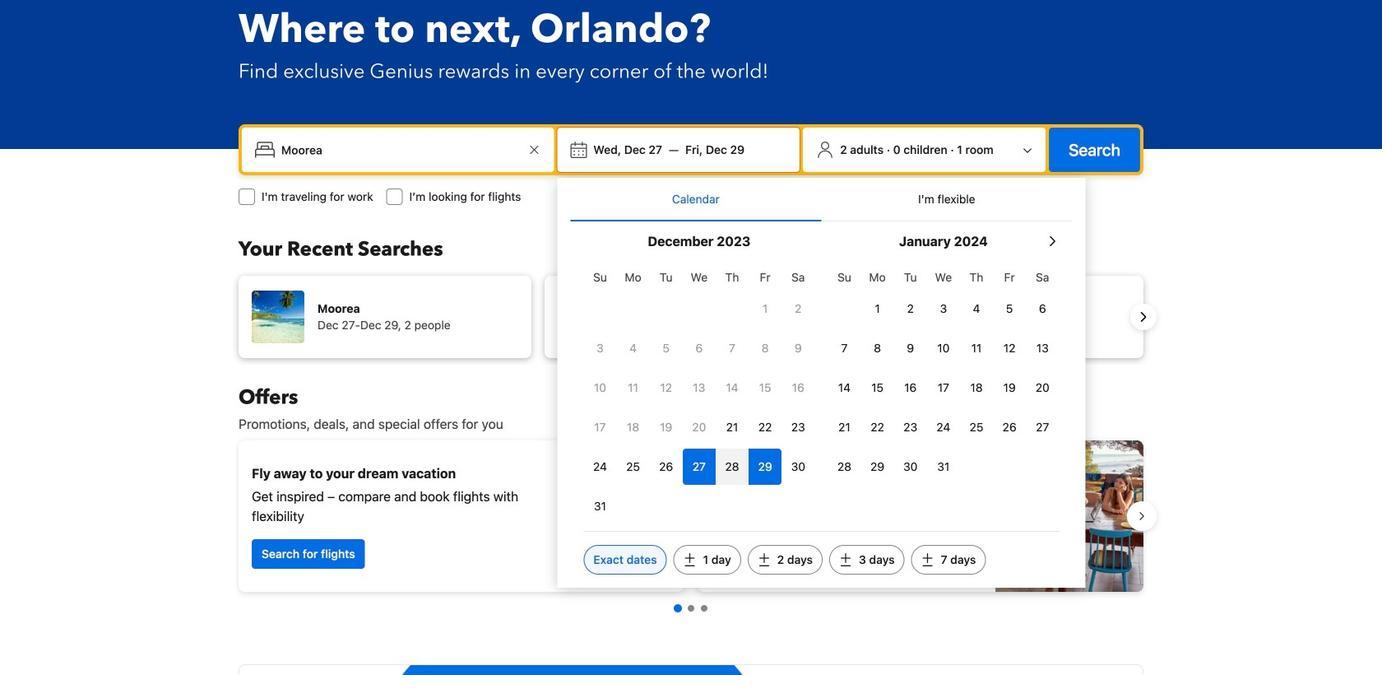 Task type: locate. For each thing, give the bounding box(es) containing it.
fly away to your dream vacation image
[[556, 459, 672, 574]]

0 horizontal spatial grid
[[584, 261, 815, 524]]

10 January 2024 checkbox
[[928, 330, 961, 366]]

9 January 2024 checkbox
[[895, 330, 928, 366]]

20 January 2024 checkbox
[[1027, 370, 1060, 406]]

0 vertical spatial region
[[226, 269, 1157, 365]]

31 January 2024 checkbox
[[928, 449, 961, 485]]

25 January 2024 checkbox
[[961, 409, 994, 445]]

1 January 2024 checkbox
[[861, 291, 895, 327]]

28 December 2023 checkbox
[[716, 449, 749, 485]]

3 cell from the left
[[749, 445, 782, 485]]

progress bar
[[674, 604, 708, 612]]

19 January 2024 checkbox
[[994, 370, 1027, 406]]

15 January 2024 checkbox
[[861, 370, 895, 406]]

cell
[[683, 445, 716, 485], [716, 445, 749, 485], [749, 445, 782, 485]]

9 December 2023 checkbox
[[782, 330, 815, 366]]

10 December 2023 checkbox
[[584, 370, 617, 406]]

main content
[[226, 384, 1157, 675]]

take your longest vacation yet image
[[996, 440, 1144, 592]]

1 region from the top
[[226, 269, 1157, 365]]

28 January 2024 checkbox
[[828, 449, 861, 485]]

7 December 2023 checkbox
[[716, 330, 749, 366]]

1 vertical spatial region
[[226, 434, 1157, 598]]

2 January 2024 checkbox
[[895, 291, 928, 327]]

region
[[226, 269, 1157, 365], [226, 434, 1157, 598]]

11 January 2024 checkbox
[[961, 330, 994, 366]]

23 December 2023 checkbox
[[782, 409, 815, 445]]

19 December 2023 checkbox
[[650, 409, 683, 445]]

31 December 2023 checkbox
[[584, 488, 617, 524]]

29 December 2023 checkbox
[[749, 449, 782, 485]]

12 January 2024 checkbox
[[994, 330, 1027, 366]]

30 December 2023 checkbox
[[782, 449, 815, 485]]

17 December 2023 checkbox
[[584, 409, 617, 445]]

grid
[[584, 261, 815, 524], [828, 261, 1060, 485]]

27 December 2023 checkbox
[[683, 449, 716, 485]]

1 grid from the left
[[584, 261, 815, 524]]

24 December 2023 checkbox
[[584, 449, 617, 485]]

3 January 2024 checkbox
[[928, 291, 961, 327]]

tab list
[[571, 178, 1073, 222]]

21 December 2023 checkbox
[[716, 409, 749, 445]]

Where are you going? field
[[275, 135, 525, 165]]

20 December 2023 checkbox
[[683, 409, 716, 445]]

30 January 2024 checkbox
[[895, 449, 928, 485]]

8 January 2024 checkbox
[[861, 330, 895, 366]]

29 January 2024 checkbox
[[861, 449, 895, 485]]

26 December 2023 checkbox
[[650, 449, 683, 485]]

25 December 2023 checkbox
[[617, 449, 650, 485]]

3 December 2023 checkbox
[[584, 330, 617, 366]]

1 horizontal spatial grid
[[828, 261, 1060, 485]]



Task type: vqa. For each thing, say whether or not it's contained in the screenshot.
14 January 2024 CHECKBOX
yes



Task type: describe. For each thing, give the bounding box(es) containing it.
14 January 2024 checkbox
[[828, 370, 861, 406]]

16 January 2024 checkbox
[[895, 370, 928, 406]]

18 December 2023 checkbox
[[617, 409, 650, 445]]

16 December 2023 checkbox
[[782, 370, 815, 406]]

18 January 2024 checkbox
[[961, 370, 994, 406]]

5 January 2024 checkbox
[[994, 291, 1027, 327]]

5 December 2023 checkbox
[[650, 330, 683, 366]]

11 December 2023 checkbox
[[617, 370, 650, 406]]

2 region from the top
[[226, 434, 1157, 598]]

21 January 2024 checkbox
[[828, 409, 861, 445]]

27 January 2024 checkbox
[[1027, 409, 1060, 445]]

next image
[[1134, 307, 1154, 327]]

23 January 2024 checkbox
[[895, 409, 928, 445]]

14 December 2023 checkbox
[[716, 370, 749, 406]]

1 December 2023 checkbox
[[749, 291, 782, 327]]

6 January 2024 checkbox
[[1027, 291, 1060, 327]]

4 January 2024 checkbox
[[961, 291, 994, 327]]

6 December 2023 checkbox
[[683, 330, 716, 366]]

17 January 2024 checkbox
[[928, 370, 961, 406]]

1 cell from the left
[[683, 445, 716, 485]]

15 December 2023 checkbox
[[749, 370, 782, 406]]

26 January 2024 checkbox
[[994, 409, 1027, 445]]

4 December 2023 checkbox
[[617, 330, 650, 366]]

22 January 2024 checkbox
[[861, 409, 895, 445]]

2 cell from the left
[[716, 445, 749, 485]]

2 December 2023 checkbox
[[782, 291, 815, 327]]

8 December 2023 checkbox
[[749, 330, 782, 366]]

22 December 2023 checkbox
[[749, 409, 782, 445]]

2 grid from the left
[[828, 261, 1060, 485]]

7 January 2024 checkbox
[[828, 330, 861, 366]]

24 January 2024 checkbox
[[928, 409, 961, 445]]

12 December 2023 checkbox
[[650, 370, 683, 406]]

13 December 2023 checkbox
[[683, 370, 716, 406]]

13 January 2024 checkbox
[[1027, 330, 1060, 366]]



